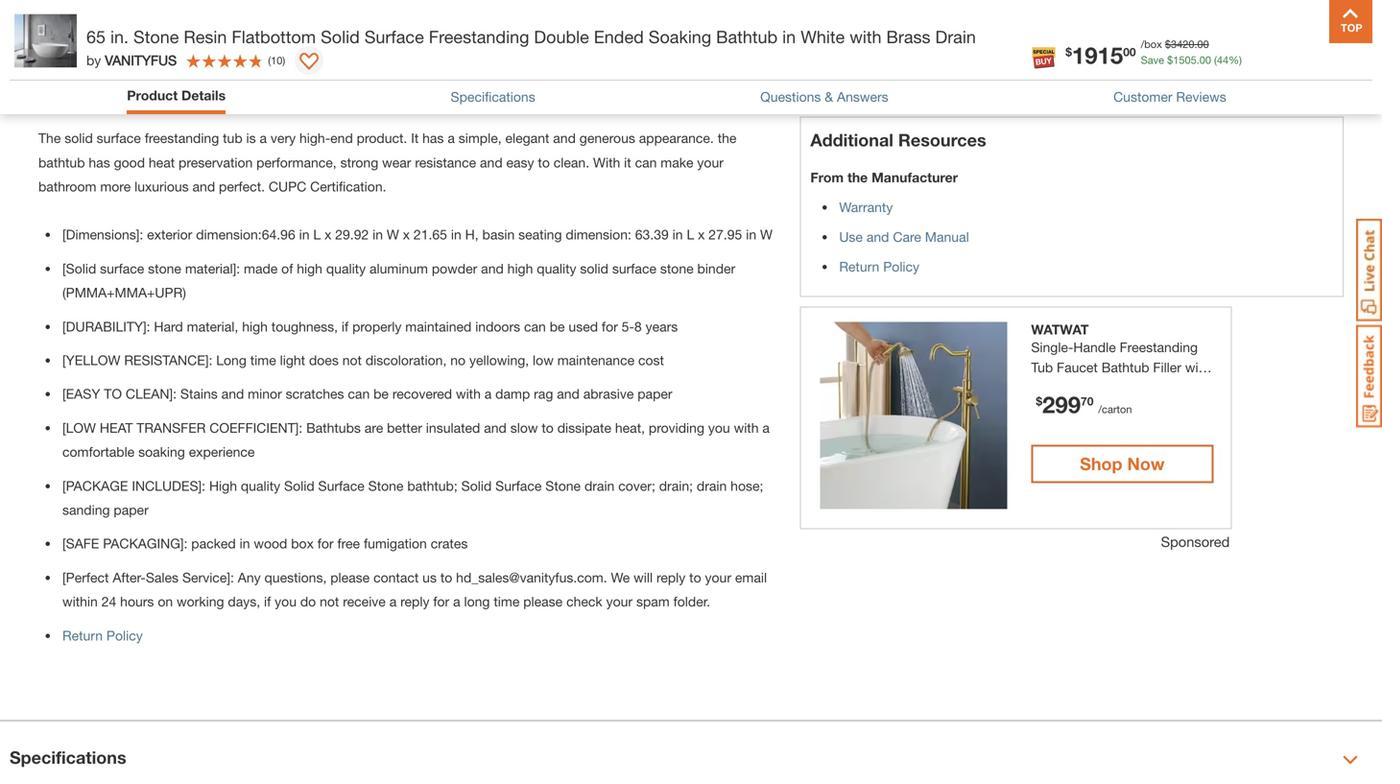 Task type: locate. For each thing, give the bounding box(es) containing it.
you left the 'do'
[[275, 594, 297, 610]]

sales
[[146, 570, 179, 586]]

0 horizontal spatial details
[[80, 20, 137, 40]]

tub
[[1031, 360, 1053, 376]]

for inside [perfect after-sales service]: any questions, please contact us to hd_sales@vanityfus.com. we will reply to your email within 24 hours on working days, if you do not receive a reply for a long time please check your spam folder.
[[433, 594, 450, 610]]

in right 27.95
[[746, 227, 757, 243]]

preservation
[[179, 154, 253, 170]]

surface
[[97, 130, 141, 146], [100, 261, 144, 276], [612, 261, 657, 276]]

with inside watwat single-handle freestanding tub faucet bathtub filler with hand shower in brushed gold
[[1186, 360, 1210, 376]]

( inside /box $ 3420 . 00 save $ 1505 . 00 ( 44 %)
[[1215, 54, 1217, 66]]

reviews
[[1177, 89, 1227, 105]]

quality down 29.92
[[326, 261, 366, 276]]

can down [yellow resistance]: long time light does not discoloration, no yellowing, low maintenance cost
[[348, 386, 370, 402]]

0 horizontal spatial if
[[264, 594, 271, 610]]

policy
[[884, 259, 920, 275], [106, 628, 143, 644]]

$ 299 70 /carton
[[1036, 391, 1132, 418]]

0 vertical spatial not
[[342, 352, 362, 368]]

0 horizontal spatial for
[[318, 536, 334, 552]]

bathtub
[[38, 154, 85, 170]]

the right appearance.
[[718, 130, 737, 146]]

can up low on the top
[[524, 319, 546, 334]]

1 vertical spatial details
[[181, 87, 226, 103]]

in right 29.92
[[373, 227, 383, 243]]

soaking
[[649, 26, 712, 47]]

x left 29.92
[[325, 227, 332, 243]]

us
[[423, 570, 437, 586]]

with inside [low heat transfer coefficient]: bathtubs are better insulated and slow to dissipate heat, providing you with a comfortable soaking experience
[[734, 420, 759, 436]]

$ left '/box' at the top right of the page
[[1066, 45, 1072, 59]]

1 ( from the left
[[1215, 54, 1217, 66]]

1 vertical spatial can
[[524, 319, 546, 334]]

material]:
[[185, 261, 240, 276]]

high right of
[[297, 261, 323, 276]]

$ inside '$ 1915 00'
[[1066, 45, 1072, 59]]

2 l from the left
[[687, 227, 694, 243]]

0 vertical spatial return policy link
[[839, 259, 920, 275]]

paper down "cost"
[[638, 386, 673, 402]]

fumigation
[[364, 536, 427, 552]]

. up 1505
[[1195, 38, 1198, 50]]

caret image
[[1343, 753, 1359, 768]]

1 horizontal spatial stone
[[368, 478, 404, 494]]

experience
[[189, 444, 255, 460]]

$ right save
[[1168, 54, 1173, 66]]

flatbottom
[[232, 26, 316, 47]]

to inside [low heat transfer coefficient]: bathtubs are better insulated and slow to dissipate heat, providing you with a comfortable soaking experience
[[542, 420, 554, 436]]

paper up packaging]:
[[114, 502, 149, 518]]

0 vertical spatial solid
[[65, 130, 93, 146]]

0 horizontal spatial stone
[[148, 261, 181, 276]]

0 vertical spatial your
[[697, 154, 724, 170]]

easy
[[506, 154, 534, 170]]

1 vertical spatial not
[[320, 594, 339, 610]]

1 horizontal spatial please
[[523, 594, 563, 610]]

and left minor
[[221, 386, 244, 402]]

long
[[464, 594, 490, 610]]

a
[[260, 130, 267, 146], [448, 130, 455, 146], [485, 386, 492, 402], [763, 420, 770, 436], [390, 594, 397, 610], [453, 594, 460, 610]]

return policy link down the use and care manual link
[[839, 259, 920, 275]]

be left used
[[550, 319, 565, 334]]

details up by
[[80, 20, 137, 40]]

stains
[[180, 386, 218, 402]]

you inside [perfect after-sales service]: any questions, please contact us to hd_sales@vanityfus.com. we will reply to your email within 24 hours on working days, if you do not receive a reply for a long time please check your spam folder.
[[275, 594, 297, 610]]

1 vertical spatial be
[[374, 386, 389, 402]]

0 horizontal spatial you
[[275, 594, 297, 610]]

0 vertical spatial you
[[708, 420, 730, 436]]

0 vertical spatial return
[[839, 259, 880, 275]]

for
[[602, 319, 618, 334], [318, 536, 334, 552], [433, 594, 450, 610]]

1 horizontal spatial has
[[423, 130, 444, 146]]

heat
[[149, 154, 175, 170]]

product details up by
[[10, 20, 137, 40]]

a up hose;
[[763, 420, 770, 436]]

product down vanityfus
[[127, 87, 178, 103]]

please
[[330, 570, 370, 586], [523, 594, 563, 610]]

0 horizontal spatial (
[[268, 54, 271, 66]]

00
[[1198, 38, 1209, 50], [1124, 45, 1136, 59], [1200, 54, 1212, 66]]

and down preservation at top
[[193, 179, 215, 194]]

0 vertical spatial be
[[550, 319, 565, 334]]

1 horizontal spatial freestanding
[[1120, 340, 1198, 355]]

please up receive
[[330, 570, 370, 586]]

return down use
[[839, 259, 880, 275]]

in up "/carton"
[[1117, 380, 1128, 396]]

70
[[1081, 395, 1094, 408]]

1 horizontal spatial be
[[550, 319, 565, 334]]

1 horizontal spatial specifications
[[451, 89, 535, 105]]

0 horizontal spatial w
[[387, 227, 399, 243]]

in left white
[[783, 26, 796, 47]]

shop now
[[1080, 454, 1165, 474]]

clean]:
[[126, 386, 177, 402]]

be
[[550, 319, 565, 334], [374, 386, 389, 402]]

[yellow resistance]: long time light does not discoloration, no yellowing, low maintenance cost
[[62, 352, 664, 368]]

quality inside [package includes]: high quality solid surface stone bathtub; solid surface stone drain cover; drain; drain hose; sanding paper
[[241, 478, 280, 494]]

wood
[[254, 536, 287, 552]]

quality down seating
[[537, 261, 577, 276]]

now
[[1128, 454, 1165, 474]]

drain left hose;
[[697, 478, 727, 494]]

brass
[[887, 26, 931, 47]]

reply
[[657, 570, 686, 586], [400, 594, 430, 610]]

days,
[[228, 594, 260, 610]]

be up are
[[374, 386, 389, 402]]

1 horizontal spatial x
[[403, 227, 410, 243]]

your right make
[[697, 154, 724, 170]]

0 horizontal spatial has
[[89, 154, 110, 170]]

0 vertical spatial for
[[602, 319, 618, 334]]

stone left binder
[[660, 261, 694, 276]]

reply right will
[[657, 570, 686, 586]]

paper
[[638, 386, 673, 402], [114, 502, 149, 518]]

can right it
[[635, 154, 657, 170]]

l left 27.95
[[687, 227, 694, 243]]

not inside [perfect after-sales service]: any questions, please contact us to hd_sales@vanityfus.com. we will reply to your email within 24 hours on working days, if you do not receive a reply for a long time please check your spam folder.
[[320, 594, 339, 610]]

details up freestanding
[[181, 87, 226, 103]]

1 horizontal spatial w
[[760, 227, 773, 243]]

return down the within at the left of page
[[62, 628, 103, 644]]

[low heat transfer coefficient]: bathtubs are better insulated and slow to dissipate heat, providing you with a comfortable soaking experience
[[62, 420, 770, 460]]

the
[[718, 130, 737, 146], [848, 170, 868, 185]]

ended
[[594, 26, 644, 47]]

1 horizontal spatial l
[[687, 227, 694, 243]]

gold
[[1031, 400, 1060, 416]]

1 horizontal spatial stone
[[660, 261, 694, 276]]

for left '5-'
[[602, 319, 618, 334]]

a inside [low heat transfer coefficient]: bathtubs are better insulated and slow to dissipate heat, providing you with a comfortable soaking experience
[[763, 420, 770, 436]]

solid right flatbottom
[[321, 26, 360, 47]]

1 horizontal spatial drain
[[697, 478, 727, 494]]

1505
[[1173, 54, 1197, 66]]

0 vertical spatial the
[[718, 130, 737, 146]]

1 vertical spatial time
[[494, 594, 520, 610]]

to right slow
[[542, 420, 554, 436]]

in left wood
[[240, 536, 250, 552]]

quality right high
[[241, 478, 280, 494]]

1 vertical spatial reply
[[400, 594, 430, 610]]

[low
[[62, 420, 96, 436]]

0 horizontal spatial x
[[325, 227, 332, 243]]

0 horizontal spatial solid
[[284, 478, 315, 494]]

1 horizontal spatial if
[[342, 319, 349, 334]]

1 vertical spatial policy
[[106, 628, 143, 644]]

spam
[[637, 594, 670, 610]]

specifications button
[[451, 87, 535, 107], [451, 87, 535, 107], [0, 722, 1383, 782]]

. left 44
[[1197, 54, 1200, 66]]

product left 65
[[10, 20, 75, 40]]

has
[[423, 130, 444, 146], [89, 154, 110, 170]]

has right it
[[423, 130, 444, 146]]

policy down hours
[[106, 628, 143, 644]]

dissipate
[[558, 420, 612, 436]]

return policy link down the 24
[[62, 628, 143, 644]]

w up aluminum
[[387, 227, 399, 243]]

product
[[10, 20, 75, 40], [127, 87, 178, 103]]

8
[[635, 319, 642, 334]]

[easy to clean]: stains and minor scratches can be recovered with a damp rag and abrasive paper
[[62, 386, 673, 402]]

1 horizontal spatial policy
[[884, 259, 920, 275]]

return policy down the use and care manual link
[[839, 259, 920, 275]]

1 w from the left
[[387, 227, 399, 243]]

the
[[38, 130, 61, 146]]

you right providing
[[708, 420, 730, 436]]

if right days,
[[264, 594, 271, 610]]

0 horizontal spatial policy
[[106, 628, 143, 644]]

includes]:
[[132, 478, 206, 494]]

1 vertical spatial product details
[[127, 87, 226, 103]]

1 horizontal spatial reply
[[657, 570, 686, 586]]

and down basin
[[481, 261, 504, 276]]

live chat image
[[1357, 219, 1383, 322]]

more
[[100, 179, 131, 194]]

w right 27.95
[[760, 227, 773, 243]]

1 horizontal spatial time
[[494, 594, 520, 610]]

0 horizontal spatial return policy
[[62, 628, 143, 644]]

&
[[825, 89, 833, 105]]

return policy link
[[839, 259, 920, 275], [62, 628, 143, 644]]

2 vertical spatial for
[[433, 594, 450, 610]]

1 horizontal spatial details
[[181, 87, 226, 103]]

1 vertical spatial specifications
[[10, 747, 126, 768]]

0 vertical spatial policy
[[884, 259, 920, 275]]

maintained
[[405, 319, 472, 334]]

stone down 'dissipate' at bottom left
[[546, 478, 581, 494]]

$ inside $ 299 70 /carton
[[1036, 395, 1043, 408]]

1 horizontal spatial you
[[708, 420, 730, 436]]

1 horizontal spatial product
[[127, 87, 178, 103]]

single-handle freestanding tub faucet bathtub filler with hand shower in brushed gold image
[[820, 322, 1007, 509]]

1 vertical spatial for
[[318, 536, 334, 552]]

$ down the tub
[[1036, 395, 1043, 408]]

are
[[365, 420, 383, 436]]

your left email
[[705, 570, 732, 586]]

in
[[783, 26, 796, 47], [299, 227, 310, 243], [373, 227, 383, 243], [451, 227, 462, 243], [673, 227, 683, 243], [746, 227, 757, 243], [1117, 380, 1128, 396], [240, 536, 250, 552]]

for right box
[[318, 536, 334, 552]]

questions,
[[265, 570, 327, 586]]

resin
[[184, 26, 227, 47]]

drain left cover;
[[585, 478, 615, 494]]

with up hose;
[[734, 420, 759, 436]]

return
[[839, 259, 880, 275], [62, 628, 103, 644]]

from the manufacturer
[[811, 170, 958, 185]]

$
[[1165, 38, 1171, 50], [1066, 45, 1072, 59], [1168, 54, 1173, 66], [1036, 395, 1043, 408]]

( left %)
[[1215, 54, 1217, 66]]

freestanding up filler
[[1120, 340, 1198, 355]]

if inside [perfect after-sales service]: any questions, please contact us to hd_sales@vanityfus.com. we will reply to your email within 24 hours on working days, if you do not receive a reply for a long time please check your spam folder.
[[264, 594, 271, 610]]

the right from
[[848, 170, 868, 185]]

0 vertical spatial freestanding
[[429, 26, 529, 47]]

0 horizontal spatial paper
[[114, 502, 149, 518]]

0 horizontal spatial not
[[320, 594, 339, 610]]

surface up good
[[97, 130, 141, 146]]

0 horizontal spatial the
[[718, 130, 737, 146]]

shower
[[1068, 380, 1113, 396]]

1 horizontal spatial return policy
[[839, 259, 920, 275]]

solid inside [solid surface stone material]: made of high quality aluminum powder and high quality solid surface stone binder (pmma+mma+upr)
[[580, 261, 609, 276]]

after-
[[113, 570, 146, 586]]

0 horizontal spatial drain
[[585, 478, 615, 494]]

solid right the
[[65, 130, 93, 146]]

[safe
[[62, 536, 99, 552]]

time left light
[[250, 352, 276, 368]]

manufacturer
[[872, 170, 958, 185]]

0 horizontal spatial freestanding
[[429, 26, 529, 47]]

00 left '/box' at the top right of the page
[[1124, 45, 1136, 59]]

( 10 )
[[268, 54, 285, 66]]

1 horizontal spatial paper
[[638, 386, 673, 402]]

cost
[[638, 352, 664, 368]]

reply down "us"
[[400, 594, 430, 610]]

1 horizontal spatial the
[[848, 170, 868, 185]]

[dimensions]: exterior dimension:64.96 in l x 29.92 in w x 21.65 in h, basin seating dimension: 63.39 in l x 27.95 in w
[[62, 227, 773, 243]]

customer reviews button
[[1114, 87, 1227, 107], [1114, 87, 1227, 107]]

( left )
[[268, 54, 271, 66]]

vanityfus
[[105, 52, 177, 68]]

0 vertical spatial time
[[250, 352, 276, 368]]

1 vertical spatial paper
[[114, 502, 149, 518]]

0 horizontal spatial solid
[[65, 130, 93, 146]]

toughness,
[[272, 319, 338, 334]]

0 vertical spatial bathtub
[[716, 26, 778, 47]]

use and care manual link
[[839, 229, 969, 245]]

box
[[291, 536, 314, 552]]

(
[[1215, 54, 1217, 66], [268, 54, 271, 66]]

transfer
[[137, 420, 206, 436]]

has up "more"
[[89, 154, 110, 170]]

freestanding
[[429, 26, 529, 47], [1120, 340, 1198, 355]]

1 vertical spatial you
[[275, 594, 297, 610]]

0 horizontal spatial specifications
[[10, 747, 126, 768]]

policy down the use and care manual link
[[884, 259, 920, 275]]

return for right return policy link
[[839, 259, 880, 275]]

1 vertical spatial has
[[89, 154, 110, 170]]

save
[[1141, 54, 1165, 66]]

x
[[325, 227, 332, 243], [403, 227, 410, 243], [698, 227, 705, 243]]

to
[[538, 154, 550, 170], [542, 420, 554, 436], [441, 570, 452, 586], [690, 570, 701, 586]]

in inside watwat single-handle freestanding tub faucet bathtub filler with hand shower in brushed gold
[[1117, 380, 1128, 396]]

1 vertical spatial freestanding
[[1120, 340, 1198, 355]]

2 horizontal spatial can
[[635, 154, 657, 170]]

stone down exterior
[[148, 261, 181, 276]]

high up "long" on the left of the page
[[242, 319, 268, 334]]

(pmma+mma+upr)
[[62, 285, 186, 301]]

0 horizontal spatial reply
[[400, 594, 430, 610]]

solid right bathtub;
[[461, 478, 492, 494]]

filler
[[1153, 360, 1182, 376]]

a left long
[[453, 594, 460, 610]]

0 vertical spatial can
[[635, 154, 657, 170]]

0 horizontal spatial return policy link
[[62, 628, 143, 644]]

l left 29.92
[[313, 227, 321, 243]]

29.92
[[335, 227, 369, 243]]

product.
[[357, 130, 407, 146]]

your inside the solid surface freestanding tub is a very high-end product. it has a simple, elegant and generous appearance. the bathtub has good heat preservation performance, strong wear resistance and easy to clean. with it can make your bathroom more luxurious and perfect. cupc certification.
[[697, 154, 724, 170]]

1 horizontal spatial solid
[[580, 261, 609, 276]]

1 vertical spatial solid
[[580, 261, 609, 276]]

please down hd_sales@vanityfus.com.
[[523, 594, 563, 610]]

surface inside the solid surface freestanding tub is a very high-end product. it has a simple, elegant and generous appearance. the bathtub has good heat preservation performance, strong wear resistance and easy to clean. with it can make your bathroom more luxurious and perfect. cupc certification.
[[97, 130, 141, 146]]

2 horizontal spatial solid
[[461, 478, 492, 494]]

if left properly
[[342, 319, 349, 334]]

perfect.
[[219, 179, 265, 194]]

2 horizontal spatial stone
[[546, 478, 581, 494]]

to inside the solid surface freestanding tub is a very high-end product. it has a simple, elegant and generous appearance. the bathtub has good heat preservation performance, strong wear resistance and easy to clean. with it can make your bathroom more luxurious and perfect. cupc certification.
[[538, 154, 550, 170]]

0 horizontal spatial be
[[374, 386, 389, 402]]

coefficient]:
[[210, 420, 303, 436]]

0 horizontal spatial quality
[[241, 478, 280, 494]]

2 horizontal spatial for
[[602, 319, 618, 334]]

simple,
[[459, 130, 502, 146]]

with right filler
[[1186, 360, 1210, 376]]

for down "us"
[[433, 594, 450, 610]]

you
[[708, 420, 730, 436], [275, 594, 297, 610]]

freestanding left double
[[429, 26, 529, 47]]

2 vertical spatial can
[[348, 386, 370, 402]]

product details up freestanding
[[127, 87, 226, 103]]

surface up (pmma+mma+upr)
[[100, 261, 144, 276]]

1 x from the left
[[325, 227, 332, 243]]

not right "does"
[[342, 352, 362, 368]]

drain
[[585, 478, 615, 494], [697, 478, 727, 494]]

x left 27.95
[[698, 227, 705, 243]]

and left slow
[[484, 420, 507, 436]]

can inside the solid surface freestanding tub is a very high-end product. it has a simple, elegant and generous appearance. the bathtub has good heat preservation performance, strong wear resistance and easy to clean. with it can make your bathroom more luxurious and perfect. cupc certification.
[[635, 154, 657, 170]]

1 horizontal spatial for
[[433, 594, 450, 610]]

0 horizontal spatial l
[[313, 227, 321, 243]]

solid up box
[[284, 478, 315, 494]]



Task type: vqa. For each thing, say whether or not it's contained in the screenshot.
solid in [SOLID SURFACE STONE MATERIAL]: MADE OF HIGH QUALITY ALUMINUM POWDER AND HIGH QUALITY SOLID SURFACE STONE BINDER (PMMA+MMA+UPR)
yes



Task type: describe. For each thing, give the bounding box(es) containing it.
to up the folder.
[[690, 570, 701, 586]]

1 drain from the left
[[585, 478, 615, 494]]

1 horizontal spatial high
[[297, 261, 323, 276]]

customer reviews
[[1114, 89, 1227, 105]]

cupc
[[269, 179, 307, 194]]

additional
[[811, 130, 894, 150]]

1 horizontal spatial return policy link
[[839, 259, 920, 275]]

it
[[624, 154, 631, 170]]

is
[[246, 130, 256, 146]]

recovered
[[393, 386, 452, 402]]

dimension:
[[566, 227, 632, 243]]

1 vertical spatial the
[[848, 170, 868, 185]]

1 vertical spatial product
[[127, 87, 178, 103]]

additional resources
[[811, 130, 987, 150]]

end
[[330, 130, 353, 146]]

maintenance
[[558, 352, 635, 368]]

2 horizontal spatial high
[[508, 261, 533, 276]]

to
[[104, 386, 122, 402]]

years
[[646, 319, 678, 334]]

check
[[567, 594, 603, 610]]

the inside the solid surface freestanding tub is a very high-end product. it has a simple, elegant and generous appearance. the bathtub has good heat preservation performance, strong wear resistance and easy to clean. with it can make your bathroom more luxurious and perfect. cupc certification.
[[718, 130, 737, 146]]

from
[[811, 170, 844, 185]]

and inside [low heat transfer coefficient]: bathtubs are better insulated and slow to dissipate heat, providing you with a comfortable soaking experience
[[484, 420, 507, 436]]

in right 63.39
[[673, 227, 683, 243]]

0 horizontal spatial can
[[348, 386, 370, 402]]

[perfect
[[62, 570, 109, 586]]

luxurious
[[135, 179, 189, 194]]

0 horizontal spatial stone
[[133, 26, 179, 47]]

0 horizontal spatial high
[[242, 319, 268, 334]]

1 horizontal spatial not
[[342, 352, 362, 368]]

0 horizontal spatial product
[[10, 20, 75, 40]]

$ 1915 00
[[1066, 41, 1136, 69]]

working
[[177, 594, 224, 610]]

[safe packaging]: packed in wood box for free fumigation crates
[[62, 536, 468, 552]]

customer
[[1114, 89, 1173, 105]]

00 left 44
[[1200, 54, 1212, 66]]

receive
[[343, 594, 386, 610]]

providing
[[649, 420, 705, 436]]

contact
[[374, 570, 419, 586]]

1915
[[1072, 41, 1124, 69]]

will
[[634, 570, 653, 586]]

bathroom
[[38, 179, 96, 194]]

$ right '/box' at the top right of the page
[[1165, 38, 1171, 50]]

3420
[[1171, 38, 1195, 50]]

discoloration,
[[366, 352, 447, 368]]

44
[[1217, 54, 1229, 66]]

1 horizontal spatial solid
[[321, 26, 360, 47]]

1 vertical spatial .
[[1197, 54, 1200, 66]]

sponsored
[[1161, 533, 1230, 550]]

24
[[101, 594, 116, 610]]

heat
[[100, 420, 133, 436]]

a up the resistance
[[448, 130, 455, 146]]

1 vertical spatial please
[[523, 594, 563, 610]]

surface down 63.39
[[612, 261, 657, 276]]

feedback link image
[[1357, 325, 1383, 428]]

policy for the bottom return policy link
[[106, 628, 143, 644]]

0 vertical spatial if
[[342, 319, 349, 334]]

3 x from the left
[[698, 227, 705, 243]]

rag
[[534, 386, 553, 402]]

you inside [low heat transfer coefficient]: bathtubs are better insulated and slow to dissipate heat, providing you with a comfortable soaking experience
[[708, 420, 730, 436]]

care
[[893, 229, 922, 245]]

use and care manual
[[839, 229, 969, 245]]

2 drain from the left
[[697, 478, 727, 494]]

display image
[[300, 53, 319, 72]]

it
[[411, 130, 419, 146]]

indoors
[[475, 319, 520, 334]]

damp
[[496, 386, 530, 402]]

[solid surface stone material]: made of high quality aluminum powder and high quality solid surface stone binder (pmma+mma+upr)
[[62, 261, 736, 301]]

binder
[[698, 261, 736, 276]]

crates
[[431, 536, 468, 552]]

resistance
[[415, 154, 476, 170]]

63.39
[[635, 227, 669, 243]]

and inside [solid surface stone material]: made of high quality aluminum powder and high quality solid surface stone binder (pmma+mma+upr)
[[481, 261, 504, 276]]

2 horizontal spatial quality
[[537, 261, 577, 276]]

appearance.
[[639, 130, 714, 146]]

policy for right return policy link
[[884, 259, 920, 275]]

generous
[[580, 130, 635, 146]]

0 vertical spatial product details
[[10, 20, 137, 40]]

[dimensions]:
[[62, 227, 143, 243]]

1 l from the left
[[313, 227, 321, 243]]

paper inside [package includes]: high quality solid surface stone bathtub; solid surface stone drain cover; drain; drain hose; sanding paper
[[114, 502, 149, 518]]

service]:
[[182, 570, 234, 586]]

with down "no"
[[456, 386, 481, 402]]

0 vertical spatial reply
[[657, 570, 686, 586]]

0 vertical spatial specifications
[[451, 89, 535, 105]]

/carton
[[1099, 403, 1132, 416]]

better
[[387, 420, 422, 436]]

comfortable
[[62, 444, 135, 460]]

seating
[[519, 227, 562, 243]]

any
[[238, 570, 261, 586]]

with left brass
[[850, 26, 882, 47]]

2 x from the left
[[403, 227, 410, 243]]

in left "h,"
[[451, 227, 462, 243]]

2 ( from the left
[[268, 54, 271, 66]]

2 vertical spatial your
[[606, 594, 633, 610]]

[package
[[62, 478, 128, 494]]

no
[[451, 352, 466, 368]]

top button
[[1330, 0, 1373, 43]]

high
[[209, 478, 237, 494]]

and right use
[[867, 229, 889, 245]]

exterior
[[147, 227, 192, 243]]

warranty link
[[839, 199, 893, 215]]

0 vertical spatial return policy
[[839, 259, 920, 275]]

high-
[[300, 130, 330, 146]]

00 inside '$ 1915 00'
[[1124, 45, 1136, 59]]

minor
[[248, 386, 282, 402]]

0 horizontal spatial time
[[250, 352, 276, 368]]

product image image
[[14, 10, 77, 72]]

single-
[[1031, 340, 1074, 355]]

make
[[661, 154, 694, 170]]

and up the clean.
[[553, 130, 576, 146]]

1 vertical spatial return policy link
[[62, 628, 143, 644]]

0 horizontal spatial please
[[330, 570, 370, 586]]

clean.
[[554, 154, 590, 170]]

a left the damp
[[485, 386, 492, 402]]

1 horizontal spatial can
[[524, 319, 546, 334]]

warranty
[[839, 199, 893, 215]]

1 stone from the left
[[148, 261, 181, 276]]

a right the is
[[260, 130, 267, 146]]

1 horizontal spatial quality
[[326, 261, 366, 276]]

do
[[300, 594, 316, 610]]

0 horizontal spatial bathtub
[[716, 26, 778, 47]]

1 vertical spatial return policy
[[62, 628, 143, 644]]

0 vertical spatial .
[[1195, 38, 1198, 50]]

we
[[611, 570, 630, 586]]

manual
[[925, 229, 969, 245]]

abrasive
[[583, 386, 634, 402]]

1 vertical spatial your
[[705, 570, 732, 586]]

and down simple,
[[480, 154, 503, 170]]

low
[[533, 352, 554, 368]]

2 w from the left
[[760, 227, 773, 243]]

freestanding inside watwat single-handle freestanding tub faucet bathtub filler with hand shower in brushed gold
[[1120, 340, 1198, 355]]

return for the bottom return policy link
[[62, 628, 103, 644]]

2 stone from the left
[[660, 261, 694, 276]]

bathtub inside watwat single-handle freestanding tub faucet bathtub filler with hand shower in brushed gold
[[1102, 360, 1150, 376]]

hours
[[120, 594, 154, 610]]

sanding
[[62, 502, 110, 518]]

and right rag
[[557, 386, 580, 402]]

to right "us"
[[441, 570, 452, 586]]

drain
[[936, 26, 976, 47]]

hd_sales@vanityfus.com.
[[456, 570, 607, 586]]

a down the contact
[[390, 594, 397, 610]]

of
[[281, 261, 293, 276]]

double
[[534, 26, 589, 47]]

slow
[[511, 420, 538, 436]]

00 right 3420
[[1198, 38, 1209, 50]]

tub
[[223, 130, 243, 146]]

properly
[[352, 319, 402, 334]]

65 in. stone resin flatbottom solid surface freestanding double ended soaking bathtub in white with brass drain
[[86, 26, 976, 47]]

in left 29.92
[[299, 227, 310, 243]]

0 vertical spatial paper
[[638, 386, 673, 402]]

[durability]: hard material, high toughness, if properly maintained indoors can be used for 5-8 years
[[62, 319, 678, 334]]

299
[[1043, 391, 1081, 418]]

white
[[801, 26, 845, 47]]

freestanding
[[145, 130, 219, 146]]

10
[[271, 54, 283, 66]]

solid inside the solid surface freestanding tub is a very high-end product. it has a simple, elegant and generous appearance. the bathtub has good heat preservation performance, strong wear resistance and easy to clean. with it can make your bathroom more luxurious and perfect. cupc certification.
[[65, 130, 93, 146]]

time inside [perfect after-sales service]: any questions, please contact us to hd_sales@vanityfus.com. we will reply to your email within 24 hours on working days, if you do not receive a reply for a long time please check your spam folder.
[[494, 594, 520, 610]]

on
[[158, 594, 173, 610]]



